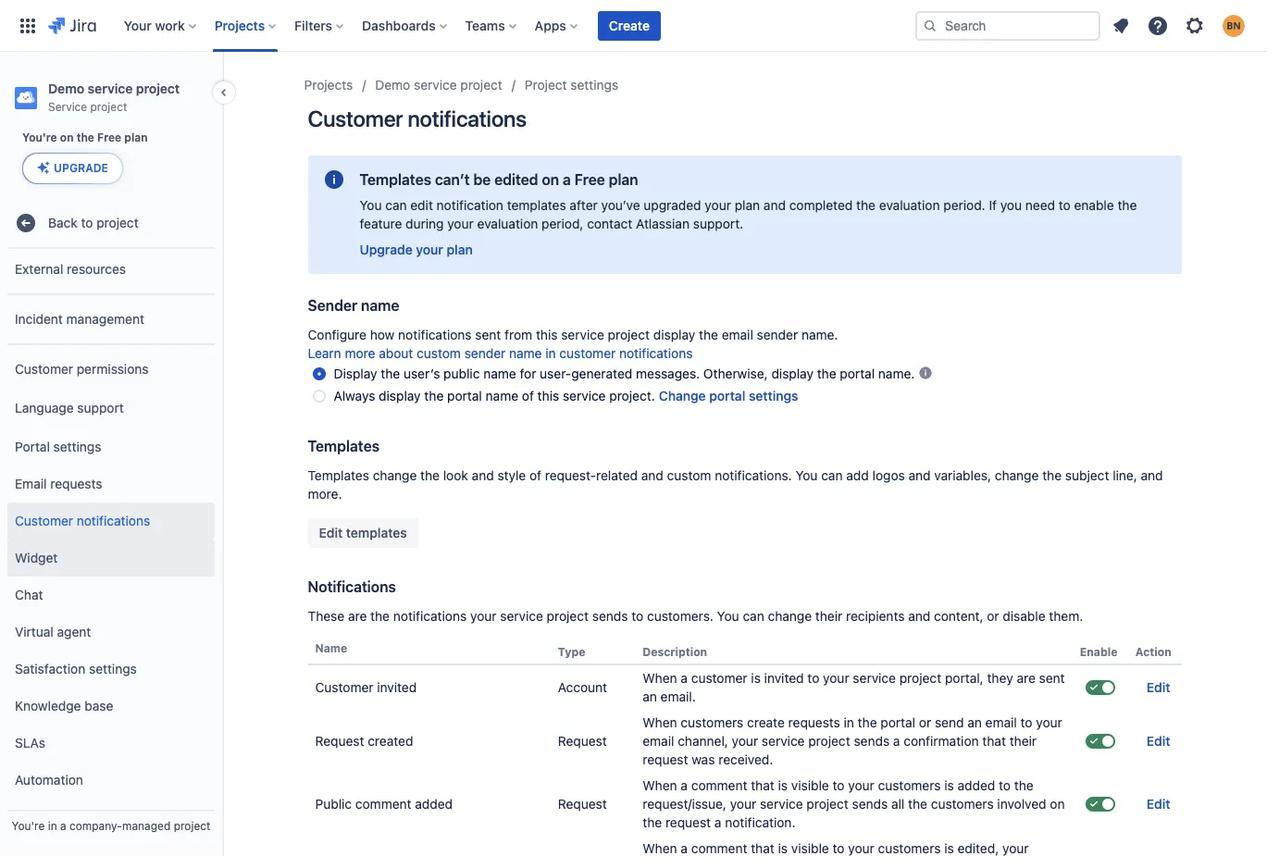 Task type: vqa. For each thing, say whether or not it's contained in the screenshot.
stories within When epic is completed → then close all the stories present
no



Task type: locate. For each thing, give the bounding box(es) containing it.
period.
[[943, 197, 985, 213]]

that down received.
[[751, 778, 774, 793]]

support
[[77, 400, 124, 415]]

teams button
[[460, 11, 524, 40]]

portal settings link
[[7, 429, 215, 466]]

0 horizontal spatial customer
[[559, 345, 616, 361]]

1 edit button from the top
[[1135, 673, 1181, 703]]

2 vertical spatial in
[[48, 819, 57, 833]]

2 horizontal spatial in
[[844, 715, 854, 730]]

the down about
[[381, 366, 400, 381]]

1 vertical spatial when
[[643, 715, 677, 730]]

1 vertical spatial customer
[[691, 670, 747, 686]]

0 horizontal spatial evaluation
[[477, 216, 538, 231]]

is down confirmation on the bottom
[[944, 778, 954, 793]]

back to project link
[[7, 205, 215, 242]]

0 vertical spatial display
[[653, 327, 695, 342]]

their left recipients
[[815, 608, 843, 624]]

1 horizontal spatial their
[[1010, 733, 1037, 749]]

this down user-
[[537, 388, 559, 404]]

this right "from"
[[536, 327, 558, 342]]

project inside the configure how notifications sent from this service project display the email sender name. learn more about custom sender name in customer notifications
[[608, 327, 650, 342]]

can up feature
[[385, 197, 407, 213]]

sent inside when a customer is invited to your service project portal, they are sent an email.
[[1039, 670, 1065, 686]]

edit button for when a comment that is visible to your customers is added to the request/issue, your service project sends all the customers involved on the request a notification.
[[1135, 790, 1181, 819]]

1 vertical spatial you
[[795, 467, 818, 483]]

1 horizontal spatial change
[[768, 608, 812, 624]]

invited
[[764, 670, 804, 686], [377, 679, 417, 695]]

customers up all at the bottom right of page
[[878, 778, 941, 793]]

on right involved
[[1050, 796, 1065, 812]]

edit
[[319, 525, 343, 541], [1147, 679, 1170, 695], [1147, 733, 1170, 749], [1147, 796, 1170, 812]]

custom left notifications.
[[667, 467, 711, 483]]

1 vertical spatial sent
[[1039, 670, 1065, 686]]

an right send on the right of the page
[[967, 715, 982, 730]]

1 horizontal spatial that
[[982, 733, 1006, 749]]

completed
[[789, 197, 853, 213]]

learn
[[308, 345, 341, 361]]

demo inside demo service project "link"
[[375, 77, 410, 93]]

customers left involved
[[931, 796, 994, 812]]

1 horizontal spatial demo
[[375, 77, 410, 93]]

learn more about custom sender name in customer notifications button
[[308, 344, 693, 363]]

1 horizontal spatial apps
[[535, 17, 566, 33]]

1 vertical spatial apps
[[15, 809, 46, 824]]

2 vertical spatial on
[[1050, 796, 1065, 812]]

templates inside templates can't be edited on a free plan you can edit notification templates after you've upgraded your plan and completed the evaluation period. if you need to enable the feature during your evaluation period, contact atlassian support.
[[360, 171, 431, 188]]

can inside templates change the look and style of request-related and custom notifications. you can add logos and variables, change the subject line, and more.
[[821, 467, 843, 483]]

in up user-
[[545, 345, 556, 361]]

you
[[1000, 197, 1022, 213]]

the up otherwise,
[[699, 327, 718, 342]]

projects down the filters dropdown button
[[304, 77, 353, 93]]

1 vertical spatial are
[[1017, 670, 1036, 686]]

the down when a customer is invited to your service project portal, they are sent an email.
[[858, 715, 877, 730]]

email down they
[[985, 715, 1017, 730]]

these
[[308, 608, 344, 624]]

customer
[[559, 345, 616, 361], [691, 670, 747, 686]]

service inside the configure how notifications sent from this service project display the email sender name. learn more about custom sender name in customer notifications
[[561, 327, 604, 342]]

0 vertical spatial request
[[643, 752, 688, 767]]

1 vertical spatial in
[[844, 715, 854, 730]]

1 vertical spatial free
[[574, 171, 605, 188]]

sent right they
[[1039, 670, 1065, 686]]

configure how notifications sent from this service project display the email sender name. learn more about custom sender name in customer notifications
[[308, 327, 838, 361]]

0 vertical spatial comment
[[691, 778, 747, 793]]

to right send on the right of the page
[[1020, 715, 1032, 730]]

email inside the configure how notifications sent from this service project display the email sender name. learn more about custom sender name in customer notifications
[[722, 327, 753, 342]]

your
[[705, 197, 731, 213], [447, 216, 474, 231], [416, 242, 443, 257], [470, 608, 497, 624], [823, 670, 849, 686], [1036, 715, 1062, 730], [732, 733, 758, 749], [848, 778, 874, 793], [730, 796, 756, 812]]

in left company-
[[48, 819, 57, 833]]

automation
[[15, 772, 83, 787]]

change
[[373, 467, 417, 483], [995, 467, 1039, 483], [768, 608, 812, 624]]

display right otherwise,
[[771, 366, 814, 381]]

0 vertical spatial on
[[60, 131, 74, 144]]

an inside the when customers create requests in the portal or send an email to your email channel, your service project sends a confirmation that their request was received.
[[967, 715, 982, 730]]

0 horizontal spatial you
[[360, 197, 382, 213]]

0 vertical spatial sent
[[475, 327, 501, 342]]

1 horizontal spatial free
[[574, 171, 605, 188]]

notification.
[[725, 815, 795, 830]]

during
[[405, 216, 444, 231]]

customer down name
[[315, 679, 373, 695]]

1 vertical spatial you're
[[12, 819, 45, 833]]

1 horizontal spatial sender
[[757, 327, 798, 342]]

demo inside 'demo service project service project'
[[48, 81, 84, 96]]

you're down service
[[22, 131, 57, 144]]

the inside the configure how notifications sent from this service project display the email sender name. learn more about custom sender name in customer notifications
[[699, 327, 718, 342]]

account
[[558, 679, 607, 695]]

jira image
[[48, 14, 96, 37], [48, 14, 96, 37]]

customer
[[308, 106, 403, 131], [15, 361, 73, 376], [15, 513, 73, 528], [315, 679, 373, 695]]

is inside when a customer is invited to your service project portal, they are sent an email.
[[751, 670, 761, 686]]

they
[[987, 670, 1013, 686]]

was
[[692, 752, 715, 767]]

email up otherwise,
[[722, 327, 753, 342]]

apps inside 'apps' link
[[15, 809, 46, 824]]

customer notifications inside group
[[15, 513, 150, 528]]

invited up create
[[764, 670, 804, 686]]

notifications image
[[1110, 14, 1132, 37]]

0 vertical spatial this
[[536, 327, 558, 342]]

2 vertical spatial sends
[[852, 796, 888, 812]]

the right completed
[[856, 197, 876, 213]]

notifications down demo service project "link"
[[408, 106, 527, 131]]

service inside the "when a comment that is visible to your customers is added to the request/issue, your service project sends all the customers involved on the request a notification."
[[760, 796, 803, 812]]

0 horizontal spatial sender
[[464, 345, 506, 361]]

in down when a customer is invited to your service project portal, they are sent an email.
[[844, 715, 854, 730]]

that inside the when customers create requests in the portal or send an email to your email channel, your service project sends a confirmation that their request was received.
[[982, 733, 1006, 749]]

templates for can't
[[360, 171, 431, 188]]

project up 'visible'
[[808, 733, 850, 749]]

otherwise,
[[703, 366, 768, 381]]

0 vertical spatial of
[[522, 388, 534, 404]]

1 horizontal spatial name.
[[878, 366, 915, 381]]

requests inside email requests link
[[50, 475, 102, 491]]

email for to
[[985, 715, 1017, 730]]

email
[[722, 327, 753, 342], [985, 715, 1017, 730], [643, 733, 674, 749]]

of inside templates change the look and style of request-related and custom notifications. you can add logos and variables, change the subject line, and more.
[[529, 467, 541, 483]]

1 horizontal spatial projects
[[304, 77, 353, 93]]

1 vertical spatial sends
[[854, 733, 890, 749]]

email.
[[661, 689, 696, 704]]

settings for project settings
[[570, 77, 618, 93]]

a inside when a customer is invited to your service project portal, they are sent an email.
[[681, 670, 688, 686]]

2 horizontal spatial you
[[795, 467, 818, 483]]

edit templates button
[[308, 518, 418, 548]]

project down "teams"
[[460, 77, 502, 93]]

2 vertical spatial can
[[743, 608, 764, 624]]

that inside the "when a comment that is visible to your customers is added to the request/issue, your service project sends all the customers involved on the request a notification."
[[751, 778, 774, 793]]

1 horizontal spatial display
[[653, 327, 695, 342]]

free inside templates can't be edited on a free plan you can edit notification templates after you've upgraded your plan and completed the evaluation period. if you need to enable the feature during your evaluation period, contact atlassian support.
[[574, 171, 605, 188]]

customer inside when a customer is invited to your service project portal, they are sent an email.
[[691, 670, 747, 686]]

display
[[653, 327, 695, 342], [771, 366, 814, 381], [379, 388, 421, 404]]

0 horizontal spatial requests
[[50, 475, 102, 491]]

2 edit button from the top
[[1135, 727, 1181, 756]]

on down service
[[60, 131, 74, 144]]

display up messages.
[[653, 327, 695, 342]]

action
[[1135, 645, 1172, 659]]

1 horizontal spatial customer notifications
[[308, 106, 527, 131]]

project up external resources link
[[97, 214, 139, 230]]

templates inside templates change the look and style of request-related and custom notifications. you can add logos and variables, change the subject line, and more.
[[308, 467, 369, 483]]

projects for projects popup button at the top
[[214, 17, 265, 33]]

projects right 'work'
[[214, 17, 265, 33]]

and
[[763, 197, 786, 213], [472, 467, 494, 483], [641, 467, 664, 483], [908, 467, 931, 483], [1141, 467, 1163, 483], [908, 608, 930, 624]]

can left add at bottom right
[[821, 467, 843, 483]]

project
[[460, 77, 502, 93], [136, 81, 180, 96], [90, 100, 127, 114], [97, 214, 139, 230], [608, 327, 650, 342], [547, 608, 589, 624], [899, 670, 941, 686], [808, 733, 850, 749], [806, 796, 849, 812], [174, 819, 211, 833]]

0 horizontal spatial name.
[[801, 327, 838, 342]]

0 horizontal spatial email
[[643, 733, 674, 749]]

if
[[989, 197, 997, 213]]

group
[[7, 344, 215, 841]]

1 vertical spatial custom
[[667, 467, 711, 483]]

edit for when a comment that is visible to your customers is added to the request/issue, your service project sends all the customers involved on the request a notification.
[[1147, 796, 1170, 812]]

user-
[[540, 366, 571, 381]]

1 horizontal spatial added
[[957, 778, 995, 793]]

0 vertical spatial or
[[987, 608, 999, 624]]

custom
[[417, 345, 461, 361], [667, 467, 711, 483]]

templates for change
[[308, 467, 369, 483]]

0 horizontal spatial are
[[348, 608, 367, 624]]

1 vertical spatial on
[[542, 171, 559, 188]]

name. inside the configure how notifications sent from this service project display the email sender name. learn more about custom sender name in customer notifications
[[801, 327, 838, 342]]

request for public comment added
[[558, 796, 607, 812]]

notifications down notifications
[[393, 608, 467, 624]]

is up create
[[751, 670, 761, 686]]

upgrade down you're on the free plan
[[54, 161, 108, 175]]

customer notifications link
[[7, 503, 215, 540]]

demo down dashboards at the left
[[375, 77, 410, 93]]

apps down automation in the left bottom of the page
[[15, 809, 46, 824]]

sender up otherwise,
[[757, 327, 798, 342]]

about
[[379, 345, 413, 361]]

the inside the when customers create requests in the portal or send an email to your email channel, your service project sends a confirmation that their request was received.
[[858, 715, 877, 730]]

upgrade inside upgrade button
[[54, 161, 108, 175]]

0 horizontal spatial on
[[60, 131, 74, 144]]

templates up notifications
[[346, 525, 407, 541]]

apps inside apps dropdown button
[[535, 17, 566, 33]]

2 horizontal spatial is
[[944, 778, 954, 793]]

0 vertical spatial templates
[[360, 171, 431, 188]]

1 when from the top
[[643, 670, 677, 686]]

when up email.
[[643, 670, 677, 686]]

sends inside the when customers create requests in the portal or send an email to your email channel, your service project sends a confirmation that their request was received.
[[854, 733, 890, 749]]

of down for
[[522, 388, 534, 404]]

the up involved
[[1014, 778, 1034, 793]]

subject
[[1065, 467, 1109, 483]]

0 horizontal spatial templates
[[346, 525, 407, 541]]

this inside the configure how notifications sent from this service project display the email sender name. learn more about custom sender name in customer notifications
[[536, 327, 558, 342]]

when inside the "when a comment that is visible to your customers is added to the request/issue, your service project sends all the customers involved on the request a notification."
[[643, 778, 677, 793]]

0 horizontal spatial demo
[[48, 81, 84, 96]]

templates inside 'edit templates' button
[[346, 525, 407, 541]]

the left look
[[420, 467, 440, 483]]

request
[[643, 752, 688, 767], [665, 815, 711, 830]]

project up type
[[547, 608, 589, 624]]

your work button
[[118, 11, 203, 40]]

0 vertical spatial customer
[[559, 345, 616, 361]]

that right confirmation on the bottom
[[982, 733, 1006, 749]]

projects link
[[304, 74, 353, 96]]

notifications
[[408, 106, 527, 131], [398, 327, 472, 342], [619, 345, 693, 361], [77, 513, 150, 528], [393, 608, 467, 624]]

or left "disable"
[[987, 608, 999, 624]]

primary element
[[11, 0, 915, 51]]

description
[[643, 645, 707, 659]]

change left recipients
[[768, 608, 812, 624]]

settings down language support
[[53, 438, 101, 454]]

demo for demo service project
[[375, 77, 410, 93]]

request left was
[[643, 752, 688, 767]]

help image
[[1147, 14, 1169, 37]]

appswitcher icon image
[[17, 14, 39, 37]]

settings down otherwise,
[[749, 388, 798, 404]]

plan up you've
[[609, 171, 638, 188]]

1 vertical spatial templates
[[346, 525, 407, 541]]

1 vertical spatial requests
[[788, 715, 840, 730]]

logos
[[872, 467, 905, 483]]

and left content,
[[908, 608, 930, 624]]

comment
[[691, 778, 747, 793], [355, 796, 411, 812]]

knowledge base
[[15, 698, 113, 713]]

service
[[414, 77, 457, 93], [88, 81, 133, 96], [561, 327, 604, 342], [563, 388, 606, 404], [500, 608, 543, 624], [853, 670, 896, 686], [762, 733, 805, 749], [760, 796, 803, 812]]

and right the line,
[[1141, 467, 1163, 483]]

3 when from the top
[[643, 778, 677, 793]]

comment right public
[[355, 796, 411, 812]]

send
[[935, 715, 964, 730]]

name.
[[801, 327, 838, 342], [878, 366, 915, 381]]

enable
[[1080, 645, 1118, 659]]

style
[[497, 467, 526, 483]]

when for request/issue,
[[643, 778, 677, 793]]

management
[[66, 311, 144, 326]]

2 horizontal spatial can
[[821, 467, 843, 483]]

0 horizontal spatial an
[[643, 689, 657, 704]]

1 horizontal spatial sent
[[1039, 670, 1065, 686]]

0 vertical spatial their
[[815, 608, 843, 624]]

0 horizontal spatial custom
[[417, 345, 461, 361]]

sends
[[592, 608, 628, 624], [854, 733, 890, 749], [852, 796, 888, 812]]

customer up generated
[[559, 345, 616, 361]]

portal,
[[945, 670, 984, 686]]

0 vertical spatial that
[[982, 733, 1006, 749]]

plan down 'demo service project service project'
[[124, 131, 148, 144]]

customer notifications
[[308, 106, 527, 131], [15, 513, 150, 528]]

configure
[[308, 327, 366, 342]]

1 horizontal spatial upgrade
[[360, 242, 413, 257]]

customer notifications down email requests
[[15, 513, 150, 528]]

1 vertical spatial their
[[1010, 733, 1037, 749]]

your profile and settings image
[[1223, 14, 1245, 37]]

look
[[443, 467, 468, 483]]

their
[[815, 608, 843, 624], [1010, 733, 1037, 749]]

upgrade for upgrade your plan
[[360, 242, 413, 257]]

3 edit button from the top
[[1135, 790, 1181, 819]]

apps link
[[7, 799, 215, 836]]

request
[[315, 733, 364, 749], [558, 733, 607, 749], [558, 796, 607, 812]]

1 horizontal spatial customer
[[691, 670, 747, 686]]

0 horizontal spatial is
[[751, 670, 761, 686]]

a left confirmation on the bottom
[[893, 733, 900, 749]]

0 vertical spatial projects
[[214, 17, 265, 33]]

them.
[[1049, 608, 1083, 624]]

1 horizontal spatial custom
[[667, 467, 711, 483]]

knowledge base link
[[7, 688, 215, 725]]

2 vertical spatial templates
[[308, 467, 369, 483]]

templates up period,
[[507, 197, 566, 213]]

when inside the when customers create requests in the portal or send an email to your email channel, your service project sends a confirmation that their request was received.
[[643, 715, 677, 730]]

or left send on the right of the page
[[919, 715, 931, 730]]

on
[[60, 131, 74, 144], [542, 171, 559, 188], [1050, 796, 1065, 812]]

projects inside projects popup button
[[214, 17, 265, 33]]

settings image
[[1184, 14, 1206, 37]]

0 vertical spatial sender
[[757, 327, 798, 342]]

1 horizontal spatial email
[[722, 327, 753, 342]]

when down email.
[[643, 715, 677, 730]]

to up the when customers create requests in the portal or send an email to your email channel, your service project sends a confirmation that their request was received.
[[807, 670, 819, 686]]

the down user's
[[424, 388, 444, 404]]

1 horizontal spatial requests
[[788, 715, 840, 730]]

to right need
[[1059, 197, 1071, 213]]

1 vertical spatial sender
[[464, 345, 506, 361]]

evaluation down notification
[[477, 216, 538, 231]]

the right all at the bottom right of page
[[908, 796, 927, 812]]

satisfaction settings
[[15, 661, 137, 676]]

you're for you're in a company-managed project
[[12, 819, 45, 833]]

demo service project link
[[375, 74, 502, 96]]

portal settings
[[15, 438, 101, 454]]

0 vertical spatial you
[[360, 197, 382, 213]]

project up the "display the user's public name for user-generated messages. otherwise, display the portal name."
[[608, 327, 650, 342]]

None radio
[[312, 367, 325, 380], [312, 390, 325, 403], [312, 367, 325, 380], [312, 390, 325, 403]]

when inside when a customer is invited to your service project portal, they are sent an email.
[[643, 670, 677, 686]]

1 horizontal spatial in
[[545, 345, 556, 361]]

line,
[[1113, 467, 1137, 483]]

project inside demo service project "link"
[[460, 77, 502, 93]]

to inside templates can't be edited on a free plan you can edit notification templates after you've upgraded your plan and completed the evaluation period. if you need to enable the feature during your evaluation period, contact atlassian support.
[[1059, 197, 1071, 213]]

0 vertical spatial an
[[643, 689, 657, 704]]

custom inside templates change the look and style of request-related and custom notifications. you can add logos and variables, change the subject line, and more.
[[667, 467, 711, 483]]

on inside the "when a comment that is visible to your customers is added to the request/issue, your service project sends all the customers involved on the request a notification."
[[1050, 796, 1065, 812]]

a up email.
[[681, 670, 688, 686]]

2 when from the top
[[643, 715, 677, 730]]

upgrade down feature
[[360, 242, 413, 257]]

user's
[[404, 366, 440, 381]]

templates
[[507, 197, 566, 213], [346, 525, 407, 541]]

of right "style"
[[529, 467, 541, 483]]

0 vertical spatial requests
[[50, 475, 102, 491]]

requests down portal settings
[[50, 475, 102, 491]]

apps for apps dropdown button
[[535, 17, 566, 33]]

0 horizontal spatial projects
[[214, 17, 265, 33]]

free up after
[[574, 171, 605, 188]]

requests inside the when customers create requests in the portal or send an email to your email channel, your service project sends a confirmation that their request was received.
[[788, 715, 840, 730]]

2 vertical spatial when
[[643, 778, 677, 793]]

1 vertical spatial upgrade
[[360, 242, 413, 257]]

1 vertical spatial projects
[[304, 77, 353, 93]]

display down user's
[[379, 388, 421, 404]]

0 vertical spatial when
[[643, 670, 677, 686]]

added
[[957, 778, 995, 793], [415, 796, 453, 812]]

1 horizontal spatial on
[[542, 171, 559, 188]]

external
[[15, 261, 63, 276]]

1 vertical spatial this
[[537, 388, 559, 404]]

teams
[[465, 17, 505, 33]]

1 horizontal spatial is
[[778, 778, 788, 793]]

settings for portal settings
[[53, 438, 101, 454]]

is left 'visible'
[[778, 778, 788, 793]]

0 vertical spatial can
[[385, 197, 407, 213]]

invited up created
[[377, 679, 417, 695]]

upgraded
[[644, 197, 701, 213]]

customers inside the when customers create requests in the portal or send an email to your email channel, your service project sends a confirmation that their request was received.
[[681, 715, 744, 730]]

custom up user's
[[417, 345, 461, 361]]

created
[[368, 733, 413, 749]]

2 vertical spatial you
[[717, 608, 739, 624]]

1 vertical spatial an
[[967, 715, 982, 730]]

the right otherwise,
[[817, 366, 836, 381]]

0 horizontal spatial upgrade
[[54, 161, 108, 175]]

external resources link
[[7, 251, 215, 288]]

2 horizontal spatial on
[[1050, 796, 1065, 812]]

email left channel, on the bottom
[[643, 733, 674, 749]]

and left completed
[[763, 197, 786, 213]]

messages.
[[636, 366, 700, 381]]

banner
[[0, 0, 1267, 52]]



Task type: describe. For each thing, give the bounding box(es) containing it.
1 horizontal spatial can
[[743, 608, 764, 624]]

their inside the when customers create requests in the portal or send an email to your email channel, your service project sends a confirmation that their request was received.
[[1010, 733, 1037, 749]]

templates inside templates can't be edited on a free plan you can edit notification templates after you've upgraded your plan and completed the evaluation period. if you need to enable the feature during your evaluation period, contact atlassian support.
[[507, 197, 566, 213]]

to right 'visible'
[[833, 778, 845, 793]]

or inside the when customers create requests in the portal or send an email to your email channel, your service project sends a confirmation that their request was received.
[[919, 715, 931, 730]]

chat
[[15, 587, 43, 602]]

a inside templates can't be edited on a free plan you can edit notification templates after you've upgraded your plan and completed the evaluation period. if you need to enable the feature during your evaluation period, contact atlassian support.
[[563, 171, 571, 188]]

email for sender
[[722, 327, 753, 342]]

to left the customers.
[[631, 608, 643, 624]]

project.
[[609, 388, 655, 404]]

resources
[[67, 261, 126, 276]]

your
[[124, 17, 152, 33]]

content,
[[934, 608, 983, 624]]

added inside the "when a comment that is visible to your customers is added to the request/issue, your service project sends all the customers involved on the request a notification."
[[957, 778, 995, 793]]

support.
[[693, 216, 743, 231]]

plan up "support."
[[735, 197, 760, 213]]

edit button for when customers create requests in the portal or send an email to your email channel, your service project sends a confirmation that their request was received.
[[1135, 727, 1181, 756]]

portal
[[15, 438, 50, 454]]

to inside the when customers create requests in the portal or send an email to your email channel, your service project sends a confirmation that their request was received.
[[1020, 715, 1032, 730]]

0 vertical spatial evaluation
[[879, 197, 940, 213]]

invited inside when a customer is invited to your service project portal, they are sent an email.
[[764, 670, 804, 686]]

sender
[[308, 297, 357, 314]]

when for an
[[643, 670, 677, 686]]

upgrade your plan
[[360, 242, 473, 257]]

notifications.
[[715, 467, 792, 483]]

widget link
[[7, 540, 215, 577]]

notifications inside group
[[77, 513, 150, 528]]

plan down notification
[[447, 242, 473, 257]]

2 vertical spatial email
[[643, 733, 674, 749]]

0 horizontal spatial in
[[48, 819, 57, 833]]

chat link
[[7, 577, 215, 614]]

can inside templates can't be edited on a free plan you can edit notification templates after you've upgraded your plan and completed the evaluation period. if you need to enable the feature during your evaluation period, contact atlassian support.
[[385, 197, 407, 213]]

satisfaction
[[15, 661, 85, 676]]

the up upgrade button
[[77, 131, 94, 144]]

public
[[315, 796, 352, 812]]

request-
[[545, 467, 596, 483]]

always display the portal name of this service project. change portal settings
[[334, 388, 798, 404]]

apps for 'apps' link
[[15, 809, 46, 824]]

edit for when a customer is invited to your service project portal, they are sent an email.
[[1147, 679, 1170, 695]]

project up you're on the free plan
[[90, 100, 127, 114]]

you inside templates can't be edited on a free plan you can edit notification templates after you've upgraded your plan and completed the evaluation period. if you need to enable the feature during your evaluation period, contact atlassian support.
[[360, 197, 382, 213]]

a inside the when customers create requests in the portal or send an email to your email channel, your service project sends a confirmation that their request was received.
[[893, 733, 900, 749]]

upgrade for upgrade
[[54, 161, 108, 175]]

edit button for when a customer is invited to your service project portal, they are sent an email.
[[1135, 673, 1181, 703]]

project inside when a customer is invited to your service project portal, they are sent an email.
[[899, 670, 941, 686]]

service inside the when customers create requests in the portal or send an email to your email channel, your service project sends a confirmation that their request was received.
[[762, 733, 805, 749]]

you're in a company-managed project
[[12, 819, 211, 833]]

2 horizontal spatial change
[[995, 467, 1039, 483]]

and right 'logos'
[[908, 467, 931, 483]]

customer permissions
[[15, 361, 149, 376]]

knowledge
[[15, 698, 81, 713]]

when a customer is invited to your service project portal, they are sent an email.
[[643, 670, 1065, 704]]

0 horizontal spatial free
[[97, 131, 121, 144]]

work
[[155, 17, 185, 33]]

you've
[[601, 197, 640, 213]]

request inside the "when a comment that is visible to your customers is added to the request/issue, your service project sends all the customers involved on the request a notification."
[[665, 815, 711, 830]]

slas
[[15, 735, 45, 750]]

be
[[473, 171, 491, 188]]

virtual agent
[[15, 624, 91, 639]]

project inside the when customers create requests in the portal or send an email to your email channel, your service project sends a confirmation that their request was received.
[[808, 733, 850, 749]]

service inside demo service project "link"
[[414, 77, 457, 93]]

1 vertical spatial templates
[[308, 438, 379, 454]]

you inside templates change the look and style of request-related and custom notifications. you can add logos and variables, change the subject line, and more.
[[795, 467, 818, 483]]

a left company-
[[60, 819, 66, 833]]

back to project
[[48, 214, 139, 230]]

0 vertical spatial sends
[[592, 608, 628, 624]]

public
[[443, 366, 480, 381]]

1 vertical spatial display
[[771, 366, 814, 381]]

service inside 'demo service project service project'
[[88, 81, 133, 96]]

demo service project service project
[[48, 81, 180, 114]]

permissions
[[77, 361, 149, 376]]

customers.
[[647, 608, 714, 624]]

0 horizontal spatial their
[[815, 608, 843, 624]]

more
[[345, 345, 375, 361]]

sender name
[[308, 297, 399, 314]]

slas link
[[7, 725, 215, 762]]

portal inside the when customers create requests in the portal or send an email to your email channel, your service project sends a confirmation that their request was received.
[[881, 715, 915, 730]]

notifications up user's
[[398, 327, 472, 342]]

in inside the when customers create requests in the portal or send an email to your email channel, your service project sends a confirmation that their request was received.
[[844, 715, 854, 730]]

edit for when customers create requests in the portal or send an email to your email channel, your service project sends a confirmation that their request was received.
[[1147, 733, 1170, 749]]

0 horizontal spatial change
[[373, 467, 417, 483]]

customer up widget
[[15, 513, 73, 528]]

1 horizontal spatial you
[[717, 608, 739, 624]]

when customers create requests in the portal or send an email to your email channel, your service project sends a confirmation that their request was received.
[[643, 715, 1062, 767]]

demo for demo service project service project
[[48, 81, 84, 96]]

customer inside the configure how notifications sent from this service project display the email sender name. learn more about custom sender name in customer notifications
[[559, 345, 616, 361]]

notifications up messages.
[[619, 345, 693, 361]]

name inside the configure how notifications sent from this service project display the email sender name. learn more about custom sender name in customer notifications
[[509, 345, 542, 361]]

the right enable
[[1118, 197, 1137, 213]]

language support
[[15, 400, 124, 415]]

1 vertical spatial evaluation
[[477, 216, 538, 231]]

upgrade your plan link
[[360, 241, 473, 259]]

2 vertical spatial customers
[[931, 796, 994, 812]]

create
[[747, 715, 785, 730]]

dashboards button
[[356, 11, 454, 40]]

project
[[525, 77, 567, 93]]

in inside the configure how notifications sent from this service project display the email sender name. learn more about custom sender name in customer notifications
[[545, 345, 556, 361]]

after
[[570, 197, 598, 213]]

when a comment that is visible to your customers is added to the request/issue, your service project sends all the customers involved on the request a notification.
[[643, 778, 1065, 830]]

from
[[505, 327, 532, 342]]

sent inside the configure how notifications sent from this service project display the email sender name. learn more about custom sender name in customer notifications
[[475, 327, 501, 342]]

a up the request/issue,
[[681, 778, 688, 793]]

automation link
[[7, 762, 215, 799]]

add
[[846, 467, 869, 483]]

0 horizontal spatial invited
[[377, 679, 417, 695]]

the down the request/issue,
[[643, 815, 662, 830]]

back
[[48, 214, 78, 230]]

templates change the look and style of request-related and custom notifications. you can add logos and variables, change the subject line, and more.
[[308, 467, 1163, 502]]

1 vertical spatial customers
[[878, 778, 941, 793]]

display the user's public name for user-generated messages. otherwise, display the portal name.
[[334, 366, 915, 381]]

project inside back to project link
[[97, 214, 139, 230]]

received.
[[718, 752, 773, 767]]

1 horizontal spatial or
[[987, 608, 999, 624]]

edit templates
[[319, 525, 407, 541]]

email
[[15, 475, 47, 491]]

request inside the when customers create requests in the portal or send an email to your email channel, your service project sends a confirmation that their request was received.
[[643, 752, 688, 767]]

dashboards
[[362, 17, 436, 33]]

the left the subject on the right bottom
[[1042, 467, 1062, 483]]

visible
[[791, 778, 829, 793]]

to up involved
[[999, 778, 1011, 793]]

filters
[[294, 17, 332, 33]]

notifications
[[308, 578, 396, 595]]

customer down projects link
[[308, 106, 403, 131]]

are inside when a customer is invited to your service project portal, they are sent an email.
[[1017, 670, 1036, 686]]

contact
[[587, 216, 632, 231]]

request/issue,
[[643, 796, 727, 812]]

notification
[[437, 197, 503, 213]]

and right look
[[472, 467, 494, 483]]

to inside when a customer is invited to your service project portal, they are sent an email.
[[807, 670, 819, 686]]

name
[[315, 641, 347, 655]]

and inside templates can't be edited on a free plan you can edit notification templates after you've upgraded your plan and completed the evaluation period. if you need to enable the feature during your evaluation period, contact atlassian support.
[[763, 197, 786, 213]]

to right "back"
[[81, 214, 93, 230]]

edited
[[494, 171, 538, 188]]

company-
[[69, 819, 122, 833]]

1 vertical spatial added
[[415, 796, 453, 812]]

on inside templates can't be edited on a free plan you can edit notification templates after you've upgraded your plan and completed the evaluation period. if you need to enable the feature during your evaluation period, contact atlassian support.
[[542, 171, 559, 188]]

search image
[[923, 18, 938, 33]]

0 horizontal spatial comment
[[355, 796, 411, 812]]

your inside when a customer is invited to your service project portal, they are sent an email.
[[823, 670, 849, 686]]

demo service project
[[375, 77, 502, 93]]

0 vertical spatial customer notifications
[[308, 106, 527, 131]]

service inside when a customer is invited to your service project portal, they are sent an email.
[[853, 670, 896, 686]]

create button
[[598, 11, 661, 40]]

Search field
[[915, 11, 1100, 40]]

can't
[[435, 171, 470, 188]]

when for email
[[643, 715, 677, 730]]

disable
[[1003, 608, 1045, 624]]

a down the request/issue,
[[714, 815, 721, 830]]

sends inside the "when a comment that is visible to your customers is added to the request/issue, your service project sends all the customers involved on the request a notification."
[[852, 796, 888, 812]]

your work
[[124, 17, 185, 33]]

agent
[[57, 624, 91, 639]]

related
[[596, 467, 638, 483]]

group containing customer permissions
[[7, 344, 215, 841]]

comment inside the "when a comment that is visible to your customers is added to the request/issue, your service project sends all the customers involved on the request a notification."
[[691, 778, 747, 793]]

and right related
[[641, 467, 664, 483]]

banner containing your work
[[0, 0, 1267, 52]]

recipients
[[846, 608, 905, 624]]

you're for you're on the free plan
[[22, 131, 57, 144]]

generated
[[571, 366, 632, 381]]

projects for projects link
[[304, 77, 353, 93]]

request for request created
[[558, 733, 607, 749]]

an inside when a customer is invited to your service project portal, they are sent an email.
[[643, 689, 657, 704]]

settings for satisfaction settings
[[89, 661, 137, 676]]

custom inside the configure how notifications sent from this service project display the email sender name. learn more about custom sender name in customer notifications
[[417, 345, 461, 361]]

change
[[659, 388, 706, 404]]

managed
[[122, 819, 171, 833]]

language
[[15, 400, 74, 415]]

public comment added
[[315, 796, 453, 812]]

variables,
[[934, 467, 991, 483]]

project inside the "when a comment that is visible to your customers is added to the request/issue, your service project sends all the customers involved on the request a notification."
[[806, 796, 849, 812]]

2 vertical spatial display
[[379, 388, 421, 404]]

templates can't be edited on a free plan you can edit notification templates after you've upgraded your plan and completed the evaluation period. if you need to enable the feature during your evaluation period, contact atlassian support.
[[360, 171, 1137, 231]]

projects button
[[209, 11, 283, 40]]

project right managed
[[174, 819, 211, 833]]

the down notifications
[[370, 608, 390, 624]]

customer up language
[[15, 361, 73, 376]]

project down your work "popup button" at the top left of page
[[136, 81, 180, 96]]

incident
[[15, 311, 63, 326]]

display inside the configure how notifications sent from this service project display the email sender name. learn more about custom sender name in customer notifications
[[653, 327, 695, 342]]

external resources
[[15, 261, 126, 276]]



